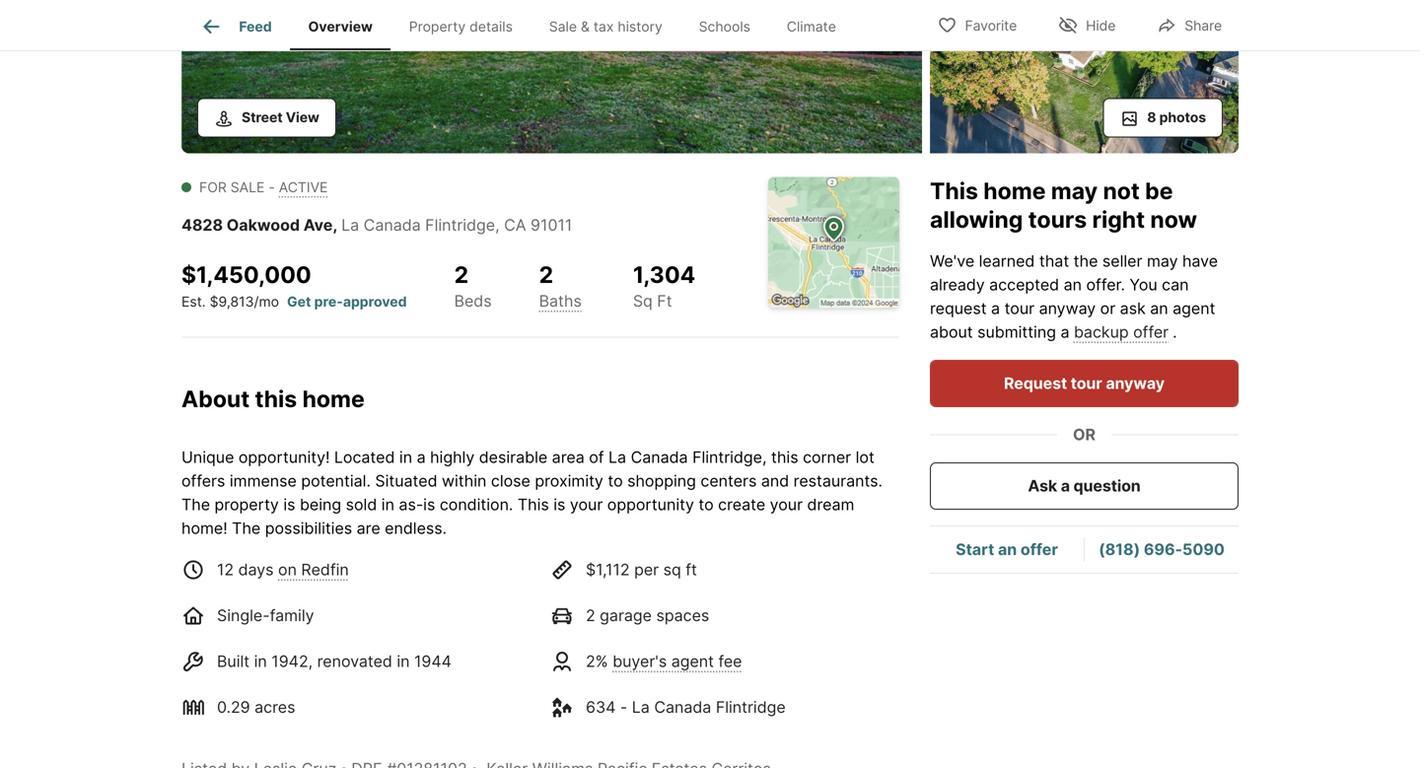 Task type: vqa. For each thing, say whether or not it's contained in the screenshot.
Estate to the top
no



Task type: describe. For each thing, give the bounding box(es) containing it.
pre-
[[314, 293, 343, 310]]

in left 1944
[[397, 652, 410, 671]]

get
[[287, 293, 311, 310]]

sale & tax history tab
[[531, 3, 681, 50]]

$1,450,000
[[181, 261, 311, 288]]

a inside unique opportunity! located in a highly desirable area of la canada flintridge, this corner lot offers immense potential. situated within close proximity to shopping centers and restaurants. the property is being sold in as-is condition. this is your opportunity to create your dream home! the possibilities are endless.
[[417, 448, 426, 467]]

2 4828 oakwood ave, la canada flintridge, ca 91011 image from the left
[[930, 0, 1239, 153]]

in up the situated
[[399, 448, 412, 467]]

agent about submitting a
[[930, 299, 1216, 342]]

a inside . you can request a tour anyway or ask
[[991, 299, 1000, 318]]

this inside the this home may not be allowing tours right now
[[930, 177, 978, 205]]

built in 1942, renovated in 1944
[[217, 652, 452, 671]]

map entry image
[[768, 177, 900, 308]]

and
[[761, 471, 789, 490]]

tab list containing feed
[[181, 0, 870, 50]]

create
[[718, 495, 766, 514]]

question
[[1074, 476, 1141, 496]]

unique
[[181, 448, 234, 467]]

a inside button
[[1061, 476, 1070, 496]]

that
[[1039, 252, 1069, 271]]

property details tab
[[391, 3, 531, 50]]

offers
[[181, 471, 225, 490]]

restaurants.
[[794, 471, 883, 490]]

2% buyer's agent fee
[[586, 652, 742, 671]]

share button
[[1140, 4, 1239, 45]]

1 vertical spatial the
[[232, 519, 261, 538]]

on redfin link
[[278, 560, 349, 579]]

tours
[[1028, 205, 1087, 233]]

1 vertical spatial home
[[302, 385, 365, 413]]

details
[[470, 18, 513, 35]]

property
[[215, 495, 279, 514]]

area
[[552, 448, 585, 467]]

4828
[[181, 216, 223, 235]]

flintridge,
[[692, 448, 767, 467]]

for
[[199, 179, 227, 196]]

seller
[[1103, 252, 1143, 271]]

1 4828 oakwood ave, la canada flintridge, ca 91011 image from the left
[[181, 0, 922, 153]]

0 horizontal spatial agent
[[671, 652, 714, 671]]

tour inside . you can request a tour anyway or ask
[[1005, 299, 1035, 318]]

condition.
[[440, 495, 513, 514]]

2 for 2 baths
[[539, 261, 553, 288]]

get pre-approved link
[[287, 293, 407, 310]]

sold
[[346, 495, 377, 514]]

baths link
[[539, 291, 582, 310]]

ft
[[686, 560, 697, 579]]

1 vertical spatial offer
[[1133, 323, 1169, 342]]

2 vertical spatial canada
[[654, 698, 711, 717]]

single-family
[[217, 606, 314, 625]]

immense
[[230, 471, 297, 490]]

2 , from the left
[[495, 216, 500, 235]]

be
[[1145, 177, 1173, 205]]

opportunity
[[607, 495, 694, 514]]

family
[[270, 606, 314, 625]]

sq
[[663, 560, 681, 579]]

1944
[[414, 652, 452, 671]]

start an offer link
[[956, 540, 1058, 559]]

2 your from the left
[[770, 495, 803, 514]]

canada inside unique opportunity! located in a highly desirable area of la canada flintridge, this corner lot offers immense potential. situated within close proximity to shopping centers and restaurants. the property is being sold in as-is condition. this is your opportunity to create your dream home! the possibilities are endless.
[[631, 448, 688, 467]]

right
[[1092, 205, 1145, 233]]

centers
[[701, 471, 757, 490]]

shopping
[[627, 471, 696, 490]]

or
[[1073, 425, 1096, 444]]

634
[[586, 698, 616, 717]]

spaces
[[656, 606, 709, 625]]

we've
[[930, 252, 975, 271]]

an inside we've learned that the seller may have already accepted an offer
[[1064, 275, 1082, 294]]

request tour anyway button
[[930, 360, 1239, 407]]

696-
[[1144, 540, 1183, 559]]

0 horizontal spatial the
[[181, 495, 210, 514]]

1942,
[[271, 652, 313, 671]]

1 is from the left
[[283, 495, 295, 514]]

climate
[[787, 18, 836, 35]]

0 vertical spatial la
[[341, 216, 359, 235]]

0 vertical spatial canada
[[364, 216, 421, 235]]

street view
[[242, 109, 319, 126]]

buyer's
[[613, 652, 667, 671]]

agent inside agent about submitting a
[[1173, 299, 1216, 318]]

property details
[[409, 18, 513, 35]]

ask a question
[[1028, 476, 1141, 496]]

0 vertical spatial -
[[269, 179, 275, 196]]

request
[[1004, 374, 1067, 393]]

12 days on redfin
[[217, 560, 349, 579]]

single-
[[217, 606, 270, 625]]

desirable
[[479, 448, 548, 467]]

view
[[286, 109, 319, 126]]

now
[[1150, 205, 1197, 233]]

2 baths
[[539, 261, 582, 310]]

2 for 2 beds
[[454, 261, 469, 288]]

request tour anyway
[[1004, 374, 1165, 393]]

0 vertical spatial this
[[255, 385, 297, 413]]

2 is from the left
[[423, 495, 435, 514]]

1 , from the left
[[333, 216, 337, 235]]

1 your from the left
[[570, 495, 603, 514]]

approved
[[343, 293, 407, 310]]

. you can request a tour anyway or ask
[[930, 275, 1189, 318]]

ft
[[657, 291, 672, 311]]

est.
[[181, 293, 206, 310]]

91011
[[531, 216, 572, 235]]

(818)
[[1099, 540, 1140, 559]]

anyway inside . you can request a tour anyway or ask
[[1039, 299, 1096, 318]]

favorite
[[965, 17, 1017, 34]]

0 horizontal spatial offer
[[1021, 540, 1058, 559]]

are
[[357, 519, 380, 538]]

backup offer link
[[1074, 323, 1169, 342]]

. inside . you can request a tour anyway or ask
[[1121, 275, 1125, 294]]

1 horizontal spatial -
[[620, 698, 628, 717]]

active link
[[279, 179, 328, 196]]

1,304
[[633, 261, 696, 288]]



Task type: locate. For each thing, give the bounding box(es) containing it.
0 vertical spatial tour
[[1005, 299, 1035, 318]]

home up located
[[302, 385, 365, 413]]

1 horizontal spatial an
[[1064, 275, 1082, 294]]

tax
[[594, 18, 614, 35]]

0 vertical spatial may
[[1051, 177, 1098, 205]]

(818) 696-5090 link
[[1099, 540, 1225, 559]]

the
[[1074, 252, 1098, 271]]

1 horizontal spatial 2
[[539, 261, 553, 288]]

for sale - active
[[199, 179, 328, 196]]

offer inside we've learned that the seller may have already accepted an offer
[[1086, 275, 1121, 294]]

may inside the this home may not be allowing tours right now
[[1051, 177, 1098, 205]]

1 horizontal spatial home
[[984, 177, 1046, 205]]

is up the endless.
[[423, 495, 435, 514]]

,
[[333, 216, 337, 235], [495, 216, 500, 235]]

an right start
[[998, 540, 1017, 559]]

2 for 2 garage spaces
[[586, 606, 595, 625]]

your down and
[[770, 495, 803, 514]]

your down proximity
[[570, 495, 603, 514]]

1 vertical spatial tour
[[1071, 374, 1102, 393]]

an right ask
[[1150, 299, 1168, 318]]

$1,112
[[586, 560, 630, 579]]

0 horizontal spatial ,
[[333, 216, 337, 235]]

1 vertical spatial this
[[771, 448, 798, 467]]

1 vertical spatial may
[[1147, 252, 1178, 271]]

/mo
[[254, 293, 279, 310]]

photos
[[1159, 109, 1206, 126]]

2 beds
[[454, 261, 492, 310]]

2 left "garage"
[[586, 606, 595, 625]]

being
[[300, 495, 341, 514]]

1 horizontal spatial to
[[699, 495, 714, 514]]

0 horizontal spatial is
[[283, 495, 295, 514]]

0 vertical spatial agent
[[1173, 299, 1216, 318]]

schools tab
[[681, 3, 769, 50]]

you
[[1130, 275, 1158, 294]]

may up the tours
[[1051, 177, 1098, 205]]

2 up baths
[[539, 261, 553, 288]]

backup
[[1074, 323, 1129, 342]]

0 horizontal spatial .
[[1121, 275, 1125, 294]]

1 horizontal spatial la
[[609, 448, 626, 467]]

0 horizontal spatial -
[[269, 179, 275, 196]]

canada up shopping
[[631, 448, 688, 467]]

to up opportunity
[[608, 471, 623, 490]]

la
[[341, 216, 359, 235], [609, 448, 626, 467], [632, 698, 650, 717]]

1 vertical spatial to
[[699, 495, 714, 514]]

0.29 acres
[[217, 698, 295, 717]]

0 horizontal spatial 2
[[454, 261, 469, 288]]

- right sale
[[269, 179, 275, 196]]

1 horizontal spatial may
[[1147, 252, 1178, 271]]

1 horizontal spatial 4828 oakwood ave, la canada flintridge, ca 91011 image
[[930, 0, 1239, 153]]

home!
[[181, 519, 228, 538]]

0 horizontal spatial 4828 oakwood ave, la canada flintridge, ca 91011 image
[[181, 0, 922, 153]]

offer down 'ask'
[[1021, 540, 1058, 559]]

is up 'possibilities'
[[283, 495, 295, 514]]

a up submitting
[[991, 299, 1000, 318]]

dream
[[807, 495, 855, 514]]

- right the 634
[[620, 698, 628, 717]]

can
[[1162, 275, 1189, 294]]

we've learned that the seller may have already accepted an offer
[[930, 252, 1218, 294]]

redfin
[[301, 560, 349, 579]]

fee
[[718, 652, 742, 671]]

ave
[[304, 216, 333, 235]]

hide button
[[1042, 4, 1133, 45]]

0 vertical spatial anyway
[[1039, 299, 1096, 318]]

3 is from the left
[[554, 495, 566, 514]]

2 horizontal spatial 2
[[586, 606, 595, 625]]

2 garage spaces
[[586, 606, 709, 625]]

634 - la canada flintridge
[[586, 698, 786, 717]]

start
[[956, 540, 994, 559]]

this up allowing
[[930, 177, 978, 205]]

beds
[[454, 291, 492, 310]]

4828 oakwood ave, la canada flintridge, ca 91011 image
[[181, 0, 922, 153], [930, 0, 1239, 153]]

1 vertical spatial an
[[1150, 299, 1168, 318]]

history
[[618, 18, 663, 35]]

in right built
[[254, 652, 267, 671]]

tour inside button
[[1071, 374, 1102, 393]]

anyway down we've learned that the seller may have already accepted an offer
[[1039, 299, 1096, 318]]

ask
[[1028, 476, 1057, 496]]

possibilities
[[265, 519, 352, 538]]

favorite button
[[921, 4, 1034, 45]]

ask
[[1120, 299, 1146, 318]]

agent down can
[[1173, 299, 1216, 318]]

in left the as-
[[381, 495, 394, 514]]

8
[[1147, 109, 1156, 126]]

active
[[279, 179, 328, 196]]

start an offer
[[956, 540, 1058, 559]]

la inside unique opportunity! located in a highly desirable area of la canada flintridge, this corner lot offers immense potential. situated within close proximity to shopping centers and restaurants. the property is being sold in as-is condition. this is your opportunity to create your dream home! the possibilities are endless.
[[609, 448, 626, 467]]

1 vertical spatial .
[[1173, 323, 1177, 342]]

8 photos button
[[1103, 98, 1223, 138]]

2 inside 2 baths
[[539, 261, 553, 288]]

1 vertical spatial la
[[609, 448, 626, 467]]

2 vertical spatial la
[[632, 698, 650, 717]]

acres
[[255, 698, 295, 717]]

1 horizontal spatial tour
[[1071, 374, 1102, 393]]

1 vertical spatial anyway
[[1106, 374, 1165, 393]]

0 vertical spatial the
[[181, 495, 210, 514]]

this
[[930, 177, 978, 205], [518, 495, 549, 514]]

of
[[589, 448, 604, 467]]

0 horizontal spatial anyway
[[1039, 299, 1096, 318]]

flintridge
[[425, 216, 495, 235], [716, 698, 786, 717]]

agent left fee
[[671, 652, 714, 671]]

renovated
[[317, 652, 392, 671]]

1 horizontal spatial the
[[232, 519, 261, 538]]

this up and
[[771, 448, 798, 467]]

or
[[1100, 299, 1116, 318]]

2 horizontal spatial is
[[554, 495, 566, 514]]

home inside the this home may not be allowing tours right now
[[984, 177, 1046, 205]]

1 horizontal spatial your
[[770, 495, 803, 514]]

per
[[634, 560, 659, 579]]

0 horizontal spatial your
[[570, 495, 603, 514]]

agent
[[1173, 299, 1216, 318], [671, 652, 714, 671]]

this up "opportunity!"
[[255, 385, 297, 413]]

tour up submitting
[[1005, 299, 1035, 318]]

0 vertical spatial this
[[930, 177, 978, 205]]

not
[[1103, 177, 1140, 205]]

1 horizontal spatial this
[[771, 448, 798, 467]]

1 horizontal spatial offer
[[1086, 275, 1121, 294]]

0 vertical spatial offer
[[1086, 275, 1121, 294]]

0 vertical spatial an
[[1064, 275, 1082, 294]]

proximity
[[535, 471, 603, 490]]

0 horizontal spatial this
[[518, 495, 549, 514]]

1 horizontal spatial .
[[1173, 323, 1177, 342]]

$1,112 per sq ft
[[586, 560, 697, 579]]

tour right request
[[1071, 374, 1102, 393]]

2 vertical spatial an
[[998, 540, 1017, 559]]

2 horizontal spatial offer
[[1133, 323, 1169, 342]]

flintridge down fee
[[716, 698, 786, 717]]

about
[[181, 385, 250, 413]]

ask a question button
[[930, 463, 1239, 510]]

the down property
[[232, 519, 261, 538]]

an
[[1064, 275, 1082, 294], [1150, 299, 1168, 318], [998, 540, 1017, 559]]

2 inside 2 beds
[[454, 261, 469, 288]]

1 horizontal spatial flintridge
[[716, 698, 786, 717]]

ca
[[504, 216, 526, 235]]

days
[[238, 560, 274, 579]]

accepted
[[989, 275, 1059, 294]]

flintridge left the ca
[[425, 216, 495, 235]]

canada right ave
[[364, 216, 421, 235]]

. left you
[[1121, 275, 1125, 294]]

oakwood
[[227, 216, 300, 235]]

climate tab
[[769, 3, 854, 50]]

2%
[[586, 652, 608, 671]]

home up allowing
[[984, 177, 1046, 205]]

potential.
[[301, 471, 371, 490]]

1 horizontal spatial is
[[423, 495, 435, 514]]

$1,450,000 est. $9,813 /mo get pre-approved
[[181, 261, 407, 310]]

baths
[[539, 291, 582, 310]]

0 horizontal spatial tour
[[1005, 299, 1035, 318]]

overview tab
[[290, 3, 391, 50]]

learned
[[979, 252, 1035, 271]]

1 horizontal spatial this
[[930, 177, 978, 205]]

2 up beds
[[454, 261, 469, 288]]

about this home
[[181, 385, 365, 413]]

1 vertical spatial this
[[518, 495, 549, 514]]

0 horizontal spatial may
[[1051, 177, 1098, 205]]

this inside unique opportunity! located in a highly desirable area of la canada flintridge, this corner lot offers immense potential. situated within close proximity to shopping centers and restaurants. the property is being sold in as-is condition. this is your opportunity to create your dream home! the possibilities are endless.
[[518, 495, 549, 514]]

5090
[[1183, 540, 1225, 559]]

-
[[269, 179, 275, 196], [620, 698, 628, 717]]

offer up or
[[1086, 275, 1121, 294]]

12
[[217, 560, 234, 579]]

la right the 634
[[632, 698, 650, 717]]

1 horizontal spatial anyway
[[1106, 374, 1165, 393]]

share
[[1185, 17, 1222, 34]]

la right of
[[609, 448, 626, 467]]

in
[[399, 448, 412, 467], [381, 495, 394, 514], [254, 652, 267, 671], [397, 652, 410, 671]]

garage
[[600, 606, 652, 625]]

this inside unique opportunity! located in a highly desirable area of la canada flintridge, this corner lot offers immense potential. situated within close proximity to shopping centers and restaurants. the property is being sold in as-is condition. this is your opportunity to create your dream home! the possibilities are endless.
[[771, 448, 798, 467]]

may up can
[[1147, 252, 1178, 271]]

1 vertical spatial flintridge
[[716, 698, 786, 717]]

may inside we've learned that the seller may have already accepted an offer
[[1147, 252, 1178, 271]]

0.29
[[217, 698, 250, 717]]

opportunity!
[[239, 448, 330, 467]]

a right 'ask'
[[1061, 476, 1070, 496]]

request
[[930, 299, 987, 318]]

backup offer .
[[1074, 323, 1177, 342]]

0 horizontal spatial flintridge
[[425, 216, 495, 235]]

a inside agent about submitting a
[[1061, 323, 1070, 342]]

, right oakwood
[[333, 216, 337, 235]]

corner
[[803, 448, 851, 467]]

canada down buyer's agent fee link
[[654, 698, 711, 717]]

0 vertical spatial flintridge
[[425, 216, 495, 235]]

0 vertical spatial home
[[984, 177, 1046, 205]]

schools
[[699, 18, 751, 35]]

0 vertical spatial .
[[1121, 275, 1125, 294]]

.
[[1121, 275, 1125, 294], [1173, 323, 1177, 342]]

1,304 sq ft
[[633, 261, 696, 311]]

tab list
[[181, 0, 870, 50]]

0 horizontal spatial to
[[608, 471, 623, 490]]

an down the
[[1064, 275, 1082, 294]]

1 vertical spatial canada
[[631, 448, 688, 467]]

0 vertical spatial to
[[608, 471, 623, 490]]

1 vertical spatial agent
[[671, 652, 714, 671]]

2 vertical spatial offer
[[1021, 540, 1058, 559]]

0 horizontal spatial an
[[998, 540, 1017, 559]]

to down centers
[[699, 495, 714, 514]]

canada
[[364, 216, 421, 235], [631, 448, 688, 467], [654, 698, 711, 717]]

0 horizontal spatial this
[[255, 385, 297, 413]]

this down close
[[518, 495, 549, 514]]

feed link
[[200, 15, 272, 38]]

located
[[334, 448, 395, 467]]

have
[[1183, 252, 1218, 271]]

anyway down backup offer .
[[1106, 374, 1165, 393]]

is down proximity
[[554, 495, 566, 514]]

street view button
[[197, 98, 336, 138]]

a up the situated
[[417, 448, 426, 467]]

1 horizontal spatial agent
[[1173, 299, 1216, 318]]

offer down ask
[[1133, 323, 1169, 342]]

anyway inside the request tour anyway button
[[1106, 374, 1165, 393]]

0 horizontal spatial la
[[341, 216, 359, 235]]

. down can
[[1173, 323, 1177, 342]]

a down . you can request a tour anyway or ask
[[1061, 323, 1070, 342]]

, left the ca
[[495, 216, 500, 235]]

2 horizontal spatial an
[[1150, 299, 1168, 318]]

1 vertical spatial -
[[620, 698, 628, 717]]

1 horizontal spatial ,
[[495, 216, 500, 235]]

the down "offers"
[[181, 495, 210, 514]]

2
[[454, 261, 469, 288], [539, 261, 553, 288], [586, 606, 595, 625]]

la right ave
[[341, 216, 359, 235]]

home
[[984, 177, 1046, 205], [302, 385, 365, 413]]

2 horizontal spatial la
[[632, 698, 650, 717]]

already
[[930, 275, 985, 294]]

0 horizontal spatial home
[[302, 385, 365, 413]]

built
[[217, 652, 250, 671]]



